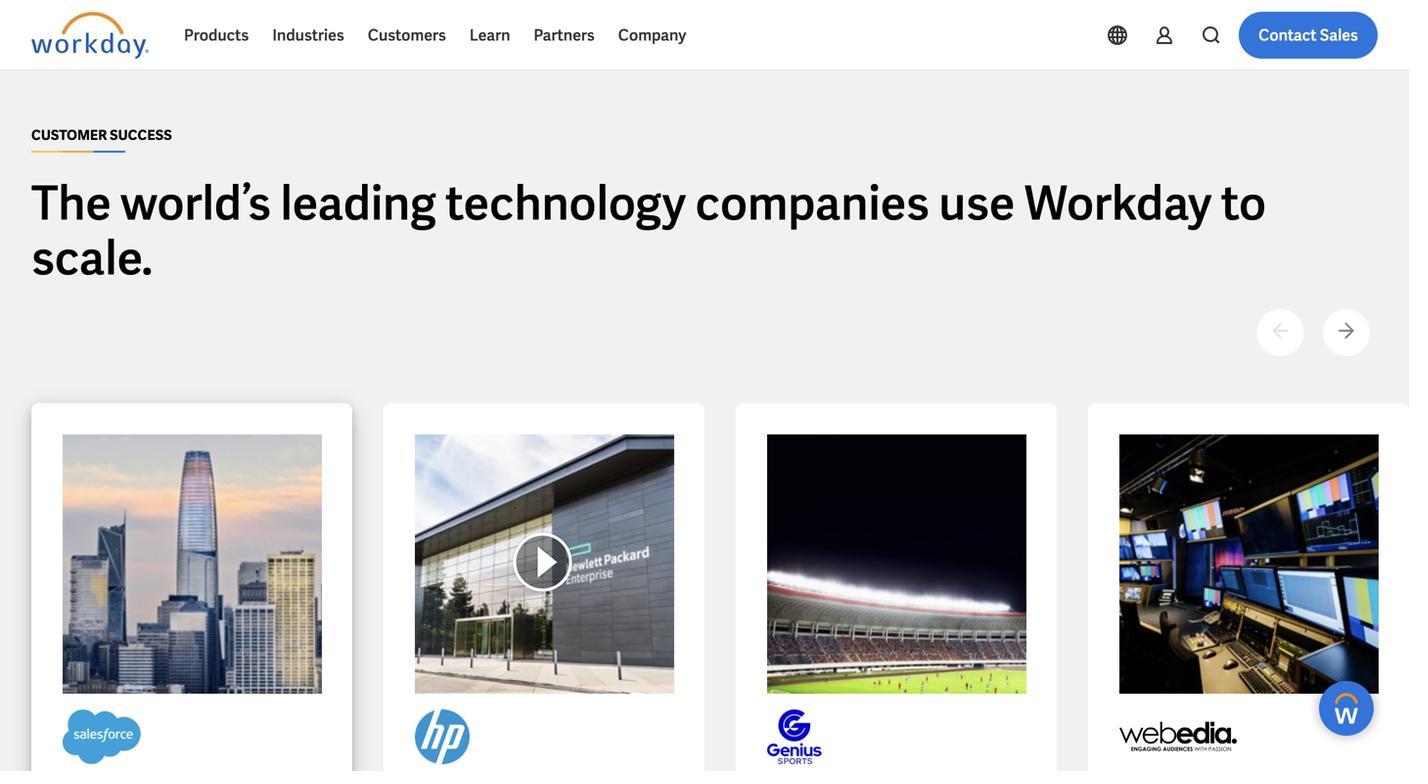 Task type: vqa. For each thing, say whether or not it's contained in the screenshot.
Products
yes



Task type: locate. For each thing, give the bounding box(es) containing it.
1 webedia image from the top
[[1120, 434, 1379, 694]]

industries
[[272, 25, 344, 46]]

industries button
[[261, 12, 356, 59]]

learn
[[470, 25, 510, 46]]

2 webedia image from the top
[[1120, 709, 1237, 764]]

to
[[1221, 173, 1267, 234]]

0 vertical spatial webedia image
[[1120, 434, 1379, 694]]

the world's leading technology companies use workday to scale.
[[31, 173, 1267, 289]]

company
[[618, 25, 686, 46]]

workday
[[1025, 173, 1212, 234]]

go to the homepage image
[[31, 12, 149, 59]]

customers
[[368, 25, 446, 46]]

products button
[[172, 12, 261, 59]]

partners button
[[522, 12, 607, 59]]

learn button
[[458, 12, 522, 59]]

contact sales link
[[1239, 12, 1378, 59]]

company button
[[607, 12, 698, 59]]

webedia image
[[1120, 434, 1379, 694], [1120, 709, 1237, 764]]

1 vertical spatial webedia image
[[1120, 709, 1237, 764]]

993789706 image
[[767, 434, 1027, 694]]

genius sports group limited image
[[767, 709, 822, 764]]

scale.
[[31, 227, 153, 289]]

leading
[[280, 173, 436, 234]]



Task type: describe. For each thing, give the bounding box(es) containing it.
the
[[31, 173, 111, 234]]

customer success
[[31, 126, 172, 144]]

success
[[110, 126, 172, 144]]

hewlett-packard company image
[[415, 709, 470, 764]]

salesforce.com image
[[63, 709, 141, 764]]

companies
[[695, 173, 930, 234]]

products
[[184, 25, 249, 46]]

sales
[[1320, 25, 1358, 46]]

customers button
[[356, 12, 458, 59]]

salesforce building san francisco image
[[37, 408, 348, 720]]

customer
[[31, 126, 107, 144]]

contact sales
[[1259, 25, 1358, 46]]

partners
[[534, 25, 595, 46]]

use
[[939, 173, 1015, 234]]

world's
[[121, 173, 271, 234]]

technology
[[446, 173, 686, 234]]

contact
[[1259, 25, 1317, 46]]



